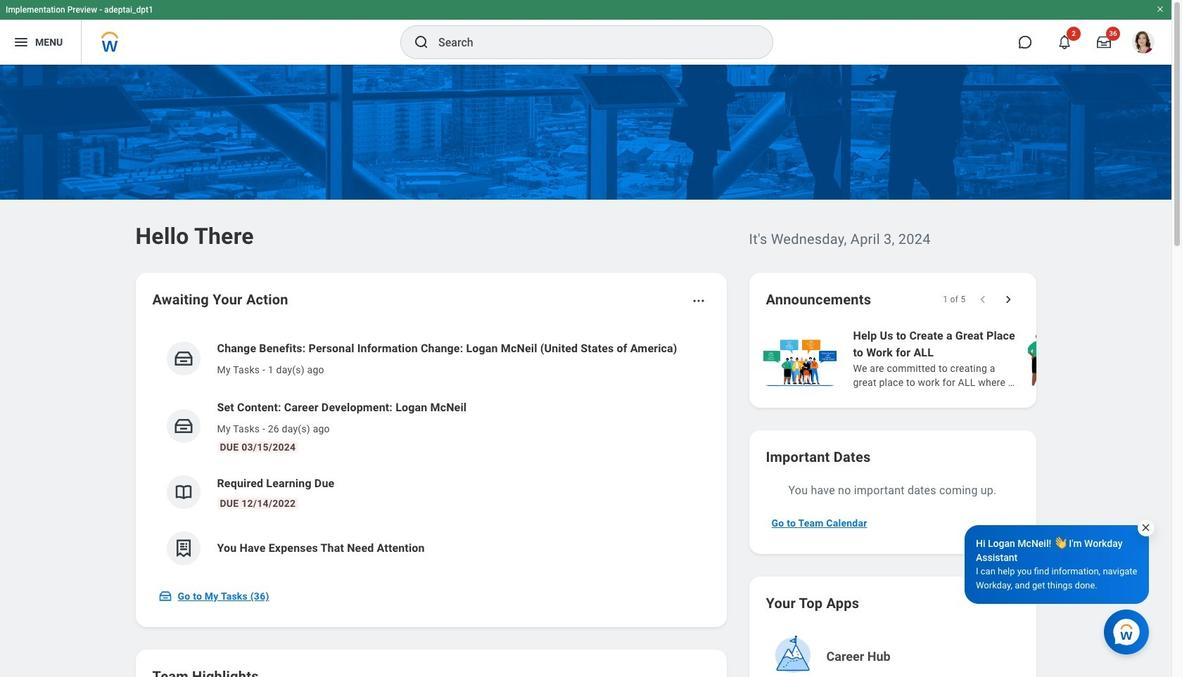 Task type: describe. For each thing, give the bounding box(es) containing it.
dashboard expenses image
[[173, 539, 194, 560]]

x image
[[1141, 523, 1152, 534]]

related actions image
[[692, 294, 706, 308]]

inbox large image
[[1097, 35, 1111, 49]]

chevron left small image
[[976, 293, 990, 307]]

chevron right small image
[[1001, 293, 1015, 307]]

profile logan mcneil image
[[1133, 31, 1155, 56]]

notifications large image
[[1058, 35, 1072, 49]]



Task type: locate. For each thing, give the bounding box(es) containing it.
1 vertical spatial inbox image
[[158, 590, 172, 604]]

justify image
[[13, 34, 30, 51]]

main content
[[0, 65, 1183, 678]]

Search Workday  search field
[[439, 27, 744, 58]]

0 horizontal spatial list
[[152, 329, 710, 577]]

0 horizontal spatial inbox image
[[158, 590, 172, 604]]

0 vertical spatial inbox image
[[173, 416, 194, 437]]

search image
[[413, 34, 430, 51]]

inbox image
[[173, 416, 194, 437], [158, 590, 172, 604]]

banner
[[0, 0, 1172, 65]]

close environment banner image
[[1157, 5, 1165, 13]]

inbox image
[[173, 348, 194, 370]]

1 horizontal spatial list
[[761, 327, 1183, 391]]

book open image
[[173, 482, 194, 503]]

list
[[761, 327, 1183, 391], [152, 329, 710, 577]]

1 horizontal spatial inbox image
[[173, 416, 194, 437]]

status
[[943, 294, 966, 306]]



Task type: vqa. For each thing, say whether or not it's contained in the screenshot.
the left inbox image
yes



